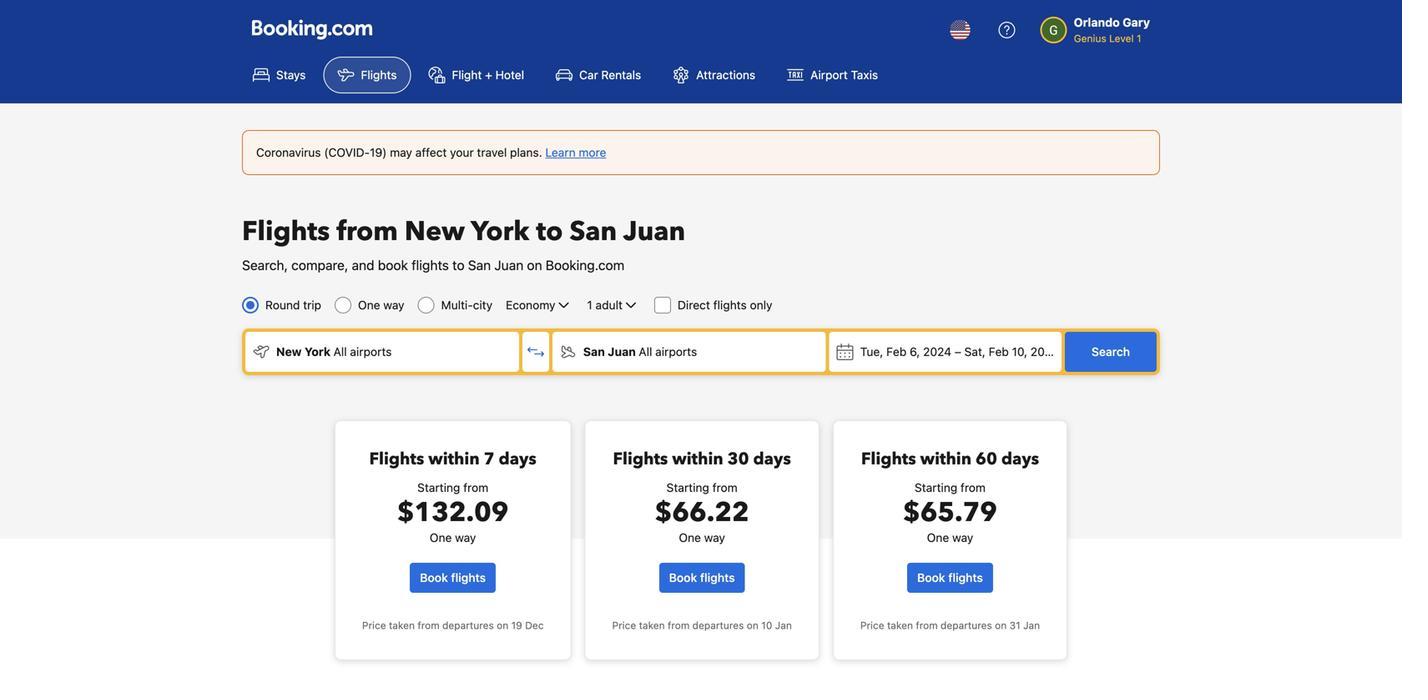 Task type: vqa. For each thing, say whether or not it's contained in the screenshot.
Round trip
yes



Task type: locate. For each thing, give the bounding box(es) containing it.
2 feb from the left
[[989, 345, 1009, 359]]

starting inside starting from $132.09 one way
[[417, 481, 460, 495]]

on left 19
[[497, 620, 509, 632]]

1 book flights from the left
[[420, 571, 486, 585]]

0 horizontal spatial new
[[276, 345, 302, 359]]

affect
[[415, 146, 447, 159]]

1 horizontal spatial price
[[612, 620, 636, 632]]

one down "flights within 60 days"
[[927, 531, 949, 545]]

2 jan from the left
[[1023, 620, 1040, 632]]

1 horizontal spatial within
[[672, 448, 723, 471]]

within left 60
[[920, 448, 972, 471]]

economy
[[506, 298, 555, 312]]

one
[[358, 298, 380, 312], [430, 531, 452, 545], [679, 531, 701, 545], [927, 531, 949, 545]]

3 departures from the left
[[941, 620, 992, 632]]

1 horizontal spatial york
[[471, 214, 529, 250]]

juan down 1 adult popup button
[[608, 345, 636, 359]]

0 horizontal spatial taken
[[389, 620, 415, 632]]

way inside starting from $65.79 one way
[[952, 531, 974, 545]]

0 horizontal spatial days
[[499, 448, 537, 471]]

flight + hotel link
[[414, 57, 538, 93]]

starting from $65.79 one way
[[903, 481, 997, 545]]

san juan all airports
[[583, 345, 697, 359]]

flights
[[361, 68, 397, 82], [242, 214, 330, 250], [369, 448, 424, 471], [613, 448, 668, 471], [861, 448, 916, 471]]

flights inside flights from new york to san juan search, compare, and book flights to san juan on booking.com
[[242, 214, 330, 250]]

2 airports from the left
[[655, 345, 697, 359]]

starting inside starting from $65.79 one way
[[915, 481, 958, 495]]

1 left adult
[[587, 298, 592, 312]]

york up city
[[471, 214, 529, 250]]

flight + hotel
[[452, 68, 524, 82]]

2 2024 from the left
[[1031, 345, 1059, 359]]

book flights for $66.22
[[669, 571, 735, 585]]

1 horizontal spatial 2024
[[1031, 345, 1059, 359]]

0 horizontal spatial departures
[[442, 620, 494, 632]]

days right 30
[[753, 448, 791, 471]]

san down the 1 adult
[[583, 345, 605, 359]]

more
[[579, 146, 606, 159]]

0 horizontal spatial feb
[[887, 345, 907, 359]]

1 horizontal spatial taken
[[639, 620, 665, 632]]

travel
[[477, 146, 507, 159]]

1 vertical spatial york
[[305, 345, 331, 359]]

0 horizontal spatial book flights link
[[410, 563, 496, 593]]

1 horizontal spatial to
[[536, 214, 563, 250]]

1 horizontal spatial airports
[[655, 345, 697, 359]]

genius
[[1074, 33, 1107, 44]]

book for $65.79
[[917, 571, 945, 585]]

1 airports from the left
[[350, 345, 392, 359]]

juan up economy
[[494, 258, 524, 273]]

one down flights within 30 days
[[679, 531, 701, 545]]

1 horizontal spatial book
[[669, 571, 697, 585]]

price for $66.22
[[612, 620, 636, 632]]

1 down gary
[[1137, 33, 1141, 44]]

car rentals link
[[542, 57, 655, 93]]

3 book from the left
[[917, 571, 945, 585]]

price taken from departures on 10 jan
[[612, 620, 792, 632]]

book flights link up price taken from departures on 19 dec at bottom left
[[410, 563, 496, 593]]

price for $132.09
[[362, 620, 386, 632]]

within for $66.22
[[672, 448, 723, 471]]

new
[[405, 214, 465, 250], [276, 345, 302, 359]]

3 book flights from the left
[[917, 571, 983, 585]]

flights
[[412, 258, 449, 273], [713, 298, 747, 312], [451, 571, 486, 585], [700, 571, 735, 585], [948, 571, 983, 585]]

flights left only
[[713, 298, 747, 312]]

2 taken from the left
[[639, 620, 665, 632]]

book flights link up price taken from departures on 31 jan
[[907, 563, 993, 593]]

on left 10
[[747, 620, 759, 632]]

19
[[511, 620, 522, 632]]

2 horizontal spatial price
[[860, 620, 884, 632]]

price taken from departures on 31 jan
[[860, 620, 1040, 632]]

airports down direct
[[655, 345, 697, 359]]

days right 60
[[1002, 448, 1039, 471]]

2 book flights from the left
[[669, 571, 735, 585]]

direct flights only
[[678, 298, 773, 312]]

adult
[[596, 298, 623, 312]]

flights for $132.09
[[451, 571, 486, 585]]

airports down one way
[[350, 345, 392, 359]]

book flights up price taken from departures on 19 dec at bottom left
[[420, 571, 486, 585]]

to up 'multi-'
[[452, 258, 465, 273]]

book up price taken from departures on 10 jan
[[669, 571, 697, 585]]

1 horizontal spatial jan
[[1023, 620, 1040, 632]]

trip
[[303, 298, 321, 312]]

jan for $65.79
[[1023, 620, 1040, 632]]

flights up $65.79
[[861, 448, 916, 471]]

flights right book
[[412, 258, 449, 273]]

7
[[484, 448, 495, 471]]

way down "flights within 60 days"
[[952, 531, 974, 545]]

jan for $66.22
[[775, 620, 792, 632]]

rentals
[[601, 68, 641, 82]]

departures for $66.22
[[693, 620, 744, 632]]

san up 'booking.com' at the left of the page
[[570, 214, 617, 250]]

days right '7'
[[499, 448, 537, 471]]

all for san juan
[[639, 345, 652, 359]]

2 book from the left
[[669, 571, 697, 585]]

round
[[265, 298, 300, 312]]

within for $132.09
[[428, 448, 480, 471]]

all
[[333, 345, 347, 359], [639, 345, 652, 359]]

1 horizontal spatial days
[[753, 448, 791, 471]]

departures
[[442, 620, 494, 632], [693, 620, 744, 632], [941, 620, 992, 632]]

2 horizontal spatial within
[[920, 448, 972, 471]]

starting down flights within 7 days
[[417, 481, 460, 495]]

book flights up price taken from departures on 10 jan
[[669, 571, 735, 585]]

0 horizontal spatial to
[[452, 258, 465, 273]]

way for $132.09
[[455, 531, 476, 545]]

0 horizontal spatial jan
[[775, 620, 792, 632]]

your
[[450, 146, 474, 159]]

0 vertical spatial to
[[536, 214, 563, 250]]

juan
[[623, 214, 685, 250], [494, 258, 524, 273], [608, 345, 636, 359]]

1 horizontal spatial feb
[[989, 345, 1009, 359]]

0 horizontal spatial within
[[428, 448, 480, 471]]

book flights link for $65.79
[[907, 563, 993, 593]]

flights for $65.79
[[948, 571, 983, 585]]

sat,
[[965, 345, 986, 359]]

starting for $65.79
[[915, 481, 958, 495]]

1 horizontal spatial starting
[[667, 481, 709, 495]]

learn more link
[[545, 146, 606, 159]]

1 adult button
[[586, 295, 641, 316]]

feb left 10,
[[989, 345, 1009, 359]]

jan right 10
[[775, 620, 792, 632]]

0 horizontal spatial book
[[420, 571, 448, 585]]

2 all from the left
[[639, 345, 652, 359]]

feb
[[887, 345, 907, 359], [989, 345, 1009, 359]]

0 horizontal spatial all
[[333, 345, 347, 359]]

0 vertical spatial new
[[405, 214, 465, 250]]

1 horizontal spatial all
[[639, 345, 652, 359]]

1 book from the left
[[420, 571, 448, 585]]

tue, feb 6, 2024 – sat, feb 10, 2024
[[860, 345, 1059, 359]]

1 adult
[[587, 298, 623, 312]]

1 horizontal spatial 1
[[1137, 33, 1141, 44]]

3 price from the left
[[860, 620, 884, 632]]

to up 'booking.com' at the left of the page
[[536, 214, 563, 250]]

1 horizontal spatial book flights
[[669, 571, 735, 585]]

departures left 19
[[442, 620, 494, 632]]

within left '7'
[[428, 448, 480, 471]]

1 book flights link from the left
[[410, 563, 496, 593]]

flights up the $132.09
[[369, 448, 424, 471]]

way down flights within 7 days
[[455, 531, 476, 545]]

1 price from the left
[[362, 620, 386, 632]]

2 days from the left
[[753, 448, 791, 471]]

1 within from the left
[[428, 448, 480, 471]]

1 jan from the left
[[775, 620, 792, 632]]

from
[[337, 214, 398, 250], [463, 481, 488, 495], [713, 481, 738, 495], [961, 481, 986, 495], [418, 620, 440, 632], [668, 620, 690, 632], [916, 620, 938, 632]]

1
[[1137, 33, 1141, 44], [587, 298, 592, 312]]

taken
[[389, 620, 415, 632], [639, 620, 665, 632], [887, 620, 913, 632]]

flight
[[452, 68, 482, 82]]

1 vertical spatial juan
[[494, 258, 524, 273]]

book up price taken from departures on 19 dec at bottom left
[[420, 571, 448, 585]]

from inside the starting from $66.22 one way
[[713, 481, 738, 495]]

days
[[499, 448, 537, 471], [753, 448, 791, 471], [1002, 448, 1039, 471]]

on up economy
[[527, 258, 542, 273]]

one down flights within 7 days
[[430, 531, 452, 545]]

way inside starting from $132.09 one way
[[455, 531, 476, 545]]

flights up $66.22
[[613, 448, 668, 471]]

on for $132.09
[[497, 620, 509, 632]]

1 starting from the left
[[417, 481, 460, 495]]

way for $66.22
[[704, 531, 725, 545]]

one inside the starting from $66.22 one way
[[679, 531, 701, 545]]

flights link
[[323, 57, 411, 93]]

stays link
[[239, 57, 320, 93]]

flights up price taken from departures on 19 dec at bottom left
[[451, 571, 486, 585]]

one inside starting from $132.09 one way
[[430, 531, 452, 545]]

airport taxis link
[[773, 57, 892, 93]]

to
[[536, 214, 563, 250], [452, 258, 465, 273]]

within
[[428, 448, 480, 471], [672, 448, 723, 471], [920, 448, 972, 471]]

2024 right 10,
[[1031, 345, 1059, 359]]

departures left 10
[[693, 620, 744, 632]]

and
[[352, 258, 374, 273]]

starting down "flights within 60 days"
[[915, 481, 958, 495]]

2 horizontal spatial book flights link
[[907, 563, 993, 593]]

book flights
[[420, 571, 486, 585], [669, 571, 735, 585], [917, 571, 983, 585]]

juan up 'booking.com' at the left of the page
[[623, 214, 685, 250]]

60
[[976, 448, 997, 471]]

3 taken from the left
[[887, 620, 913, 632]]

$132.09
[[397, 495, 509, 531]]

0 horizontal spatial starting
[[417, 481, 460, 495]]

on
[[527, 258, 542, 273], [497, 620, 509, 632], [747, 620, 759, 632], [995, 620, 1007, 632]]

york
[[471, 214, 529, 250], [305, 345, 331, 359]]

airports
[[350, 345, 392, 359], [655, 345, 697, 359]]

0 horizontal spatial york
[[305, 345, 331, 359]]

2 vertical spatial juan
[[608, 345, 636, 359]]

starting inside the starting from $66.22 one way
[[667, 481, 709, 495]]

0 horizontal spatial airports
[[350, 345, 392, 359]]

0 vertical spatial 1
[[1137, 33, 1141, 44]]

airport
[[811, 68, 848, 82]]

on left 31
[[995, 620, 1007, 632]]

price for $65.79
[[860, 620, 884, 632]]

days for $66.22
[[753, 448, 791, 471]]

2 starting from the left
[[667, 481, 709, 495]]

jan
[[775, 620, 792, 632], [1023, 620, 1040, 632]]

2 horizontal spatial starting
[[915, 481, 958, 495]]

2 departures from the left
[[693, 620, 744, 632]]

2 within from the left
[[672, 448, 723, 471]]

3 starting from the left
[[915, 481, 958, 495]]

1 horizontal spatial new
[[405, 214, 465, 250]]

york down trip
[[305, 345, 331, 359]]

1 horizontal spatial book flights link
[[659, 563, 745, 593]]

flights up price taken from departures on 31 jan
[[948, 571, 983, 585]]

3 within from the left
[[920, 448, 972, 471]]

starting for $66.22
[[667, 481, 709, 495]]

book flights link for $66.22
[[659, 563, 745, 593]]

feb left 6,
[[887, 345, 907, 359]]

starting down flights within 30 days
[[667, 481, 709, 495]]

0 horizontal spatial 2024
[[923, 345, 952, 359]]

book flights link
[[410, 563, 496, 593], [659, 563, 745, 593], [907, 563, 993, 593]]

book for $132.09
[[420, 571, 448, 585]]

1 inside orlando gary genius level 1
[[1137, 33, 1141, 44]]

2 horizontal spatial taken
[[887, 620, 913, 632]]

on for $66.22
[[747, 620, 759, 632]]

2 horizontal spatial departures
[[941, 620, 992, 632]]

on inside flights from new york to san juan search, compare, and book flights to san juan on booking.com
[[527, 258, 542, 273]]

2024
[[923, 345, 952, 359], [1031, 345, 1059, 359]]

taken for $66.22
[[639, 620, 665, 632]]

new up book
[[405, 214, 465, 250]]

1 vertical spatial 1
[[587, 298, 592, 312]]

flights up search,
[[242, 214, 330, 250]]

0 horizontal spatial book flights
[[420, 571, 486, 585]]

1 vertical spatial to
[[452, 258, 465, 273]]

2 book flights link from the left
[[659, 563, 745, 593]]

within left 30
[[672, 448, 723, 471]]

0 horizontal spatial 1
[[587, 298, 592, 312]]

days for $132.09
[[499, 448, 537, 471]]

0 vertical spatial juan
[[623, 214, 685, 250]]

2 horizontal spatial book
[[917, 571, 945, 585]]

one for $65.79
[[927, 531, 949, 545]]

0 vertical spatial york
[[471, 214, 529, 250]]

booking.com logo image
[[252, 20, 372, 40], [252, 20, 372, 40]]

flights from new york to san juan search, compare, and book flights to san juan on booking.com
[[242, 214, 685, 273]]

2 price from the left
[[612, 620, 636, 632]]

stays
[[276, 68, 306, 82]]

0 horizontal spatial price
[[362, 620, 386, 632]]

3 book flights link from the left
[[907, 563, 993, 593]]

1 all from the left
[[333, 345, 347, 359]]

1 horizontal spatial departures
[[693, 620, 744, 632]]

departures left 31
[[941, 620, 992, 632]]

jan right 31
[[1023, 620, 1040, 632]]

book flights link up price taken from departures on 10 jan
[[659, 563, 745, 593]]

book
[[420, 571, 448, 585], [669, 571, 697, 585], [917, 571, 945, 585]]

way down flights within 30 days
[[704, 531, 725, 545]]

one inside starting from $65.79 one way
[[927, 531, 949, 545]]

2 horizontal spatial book flights
[[917, 571, 983, 585]]

attractions link
[[659, 57, 770, 93]]

way inside the starting from $66.22 one way
[[704, 531, 725, 545]]

san up city
[[468, 258, 491, 273]]

compare,
[[291, 258, 348, 273]]

book flights up price taken from departures on 31 jan
[[917, 571, 983, 585]]

2024 left – at the bottom right of the page
[[923, 345, 952, 359]]

way
[[383, 298, 404, 312], [455, 531, 476, 545], [704, 531, 725, 545], [952, 531, 974, 545]]

1 days from the left
[[499, 448, 537, 471]]

book up price taken from departures on 31 jan
[[917, 571, 945, 585]]

level
[[1109, 33, 1134, 44]]

book flights for $132.09
[[420, 571, 486, 585]]

airports for san juan all airports
[[655, 345, 697, 359]]

3 days from the left
[[1002, 448, 1039, 471]]

book for $66.22
[[669, 571, 697, 585]]

plans.
[[510, 146, 542, 159]]

1 departures from the left
[[442, 620, 494, 632]]

1 taken from the left
[[389, 620, 415, 632]]

flights up price taken from departures on 10 jan
[[700, 571, 735, 585]]

departures for $65.79
[[941, 620, 992, 632]]

new down the round trip
[[276, 345, 302, 359]]

2 horizontal spatial days
[[1002, 448, 1039, 471]]



Task type: describe. For each thing, give the bounding box(es) containing it.
direct
[[678, 298, 710, 312]]

1 2024 from the left
[[923, 345, 952, 359]]

tue,
[[860, 345, 883, 359]]

coronavirus
[[256, 146, 321, 159]]

car rentals
[[579, 68, 641, 82]]

price taken from departures on 19 dec
[[362, 620, 544, 632]]

way for $65.79
[[952, 531, 974, 545]]

search
[[1092, 345, 1130, 359]]

airports for new york all airports
[[350, 345, 392, 359]]

hotel
[[496, 68, 524, 82]]

from inside flights from new york to san juan search, compare, and book flights to san juan on booking.com
[[337, 214, 398, 250]]

gary
[[1123, 15, 1150, 29]]

+
[[485, 68, 492, 82]]

new york all airports
[[276, 345, 392, 359]]

all for new york
[[333, 345, 347, 359]]

flights within 30 days
[[613, 448, 791, 471]]

one for $66.22
[[679, 531, 701, 545]]

one way
[[358, 298, 404, 312]]

10
[[761, 620, 772, 632]]

flights up 19)
[[361, 68, 397, 82]]

departures for $132.09
[[442, 620, 494, 632]]

booking.com
[[546, 258, 625, 273]]

starting from $66.22 one way
[[655, 481, 749, 545]]

one down and
[[358, 298, 380, 312]]

flights for 7
[[369, 448, 424, 471]]

taken for $65.79
[[887, 620, 913, 632]]

starting from $132.09 one way
[[397, 481, 509, 545]]

10,
[[1012, 345, 1028, 359]]

round trip
[[265, 298, 321, 312]]

airport taxis
[[811, 68, 878, 82]]

flights for new
[[242, 214, 330, 250]]

flights for $66.22
[[700, 571, 735, 585]]

19)
[[370, 146, 387, 159]]

flights for 30
[[613, 448, 668, 471]]

car
[[579, 68, 598, 82]]

from inside starting from $132.09 one way
[[463, 481, 488, 495]]

0 vertical spatial san
[[570, 214, 617, 250]]

orlando
[[1074, 15, 1120, 29]]

flights inside flights from new york to san juan search, compare, and book flights to san juan on booking.com
[[412, 258, 449, 273]]

new inside flights from new york to san juan search, compare, and book flights to san juan on booking.com
[[405, 214, 465, 250]]

search button
[[1065, 332, 1157, 372]]

flights within 7 days
[[369, 448, 537, 471]]

orlando gary genius level 1
[[1074, 15, 1150, 44]]

multi-
[[441, 298, 473, 312]]

1 inside popup button
[[587, 298, 592, 312]]

$66.22
[[655, 495, 749, 531]]

multi-city
[[441, 298, 493, 312]]

$65.79
[[903, 495, 997, 531]]

from inside starting from $65.79 one way
[[961, 481, 986, 495]]

flights within 60 days
[[861, 448, 1039, 471]]

city
[[473, 298, 493, 312]]

30
[[728, 448, 749, 471]]

days for $65.79
[[1002, 448, 1039, 471]]

way down book
[[383, 298, 404, 312]]

starting for $132.09
[[417, 481, 460, 495]]

taken for $132.09
[[389, 620, 415, 632]]

1 vertical spatial san
[[468, 258, 491, 273]]

learn
[[545, 146, 576, 159]]

within for $65.79
[[920, 448, 972, 471]]

flights for 60
[[861, 448, 916, 471]]

tue, feb 6, 2024 – sat, feb 10, 2024 button
[[829, 332, 1062, 372]]

1 feb from the left
[[887, 345, 907, 359]]

(covid-
[[324, 146, 370, 159]]

book flights for $65.79
[[917, 571, 983, 585]]

york inside flights from new york to san juan search, compare, and book flights to san juan on booking.com
[[471, 214, 529, 250]]

6,
[[910, 345, 920, 359]]

only
[[750, 298, 773, 312]]

taxis
[[851, 68, 878, 82]]

attractions
[[696, 68, 756, 82]]

on for $65.79
[[995, 620, 1007, 632]]

one for $132.09
[[430, 531, 452, 545]]

book flights link for $132.09
[[410, 563, 496, 593]]

–
[[955, 345, 961, 359]]

search,
[[242, 258, 288, 273]]

dec
[[525, 620, 544, 632]]

may
[[390, 146, 412, 159]]

2 vertical spatial san
[[583, 345, 605, 359]]

book
[[378, 258, 408, 273]]

coronavirus (covid-19) may affect your travel plans. learn more
[[256, 146, 606, 159]]

31
[[1010, 620, 1021, 632]]

1 vertical spatial new
[[276, 345, 302, 359]]



